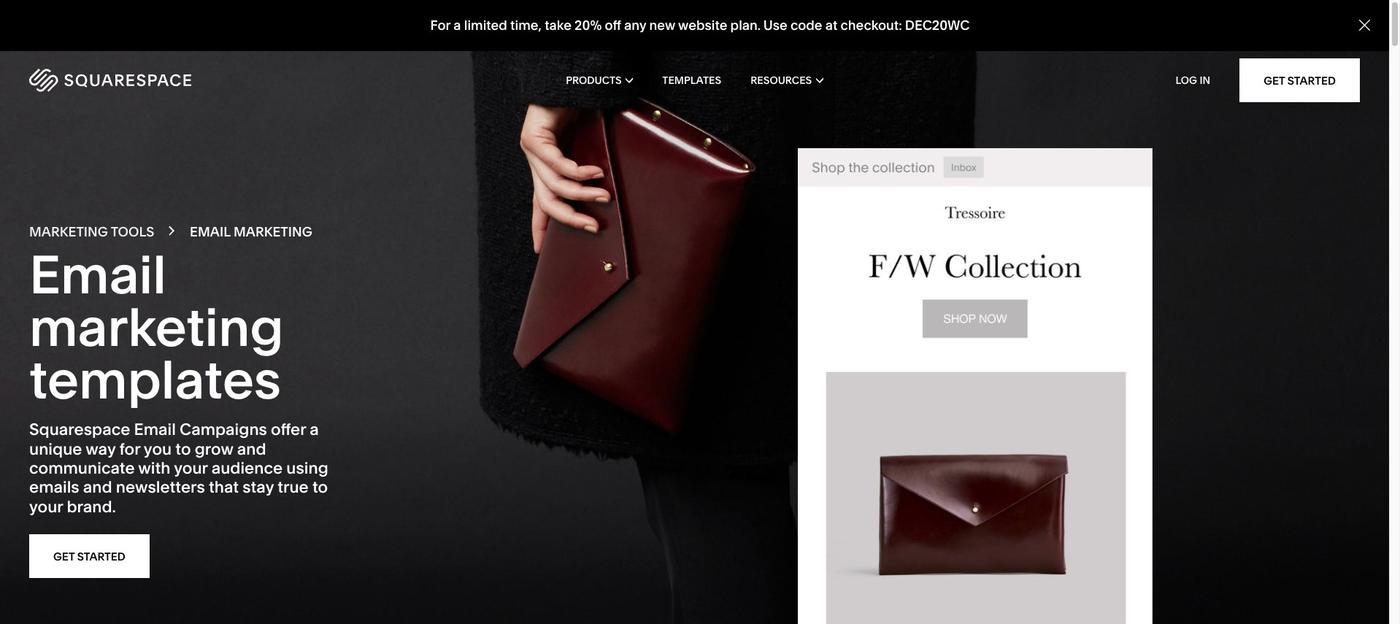 Task type: vqa. For each thing, say whether or not it's contained in the screenshot.
second Marketing from the right
yes



Task type: locate. For each thing, give the bounding box(es) containing it.
squarespace logo image
[[29, 69, 191, 92]]

templates link
[[662, 51, 721, 110]]

0 horizontal spatial marketing
[[29, 223, 108, 240]]

to right you
[[175, 439, 191, 459]]

0 horizontal spatial get started
[[53, 550, 125, 563]]

templates
[[662, 74, 721, 87]]

1 horizontal spatial your
[[174, 459, 208, 478]]

your right the with
[[174, 459, 208, 478]]

1 vertical spatial email
[[29, 243, 166, 307]]

get started link
[[1240, 58, 1360, 102], [29, 535, 150, 578]]

tools
[[111, 223, 154, 240]]

email for marketing
[[190, 223, 230, 240]]

1 vertical spatial your
[[29, 497, 63, 517]]

marketing tools
[[29, 223, 154, 240]]

checkout:
[[841, 17, 902, 34]]

email marketing templates
[[29, 243, 284, 412]]

and down the "way"
[[83, 478, 112, 498]]

0 horizontal spatial your
[[29, 497, 63, 517]]

1 vertical spatial and
[[83, 478, 112, 498]]

grow
[[195, 439, 233, 459]]

newsletters
[[116, 478, 205, 498]]

brand.
[[67, 497, 116, 517]]

0 horizontal spatial get started link
[[29, 535, 150, 578]]

0 vertical spatial and
[[237, 439, 266, 459]]

products
[[566, 74, 622, 87]]

0 vertical spatial get
[[1264, 73, 1285, 87]]

new
[[649, 17, 675, 34]]

1 horizontal spatial a
[[454, 17, 461, 34]]

1 vertical spatial get
[[53, 550, 75, 563]]

get
[[1264, 73, 1285, 87], [53, 550, 75, 563]]

off
[[605, 17, 621, 34]]

get started inside email marketing templates main content
[[53, 550, 125, 563]]

emails
[[29, 478, 79, 498]]

1 vertical spatial get started link
[[29, 535, 150, 578]]

at
[[826, 17, 838, 34]]

unique
[[29, 439, 82, 459]]

to
[[175, 439, 191, 459], [312, 478, 328, 498]]

to right true
[[312, 478, 328, 498]]

and
[[237, 439, 266, 459], [83, 478, 112, 498]]

1 horizontal spatial started
[[1288, 73, 1336, 87]]

2 vertical spatial email
[[134, 420, 176, 440]]

1 vertical spatial to
[[312, 478, 328, 498]]

and right grow
[[237, 439, 266, 459]]

email marketing templates main content
[[0, 0, 1400, 624]]

example email image
[[798, 148, 1153, 624]]

a
[[454, 17, 461, 34], [310, 420, 319, 440]]

that
[[209, 478, 239, 498]]

use
[[763, 17, 788, 34]]

1 vertical spatial a
[[310, 420, 319, 440]]

1 horizontal spatial get
[[1264, 73, 1285, 87]]

email inside email marketing templates
[[29, 243, 166, 307]]

stay
[[243, 478, 274, 498]]

code
[[791, 17, 823, 34]]

in
[[1200, 74, 1211, 87]]

your left brand.
[[29, 497, 63, 517]]

get down brand.
[[53, 550, 75, 563]]

0 vertical spatial to
[[175, 439, 191, 459]]

1 horizontal spatial get started
[[1264, 73, 1336, 87]]

with
[[138, 459, 171, 478]]

true
[[278, 478, 309, 498]]

started
[[1288, 73, 1336, 87], [77, 550, 125, 563]]

0 horizontal spatial a
[[310, 420, 319, 440]]

email marketing
[[190, 223, 312, 240]]

1 vertical spatial started
[[77, 550, 125, 563]]

0 horizontal spatial started
[[77, 550, 125, 563]]

get started link inside email marketing templates main content
[[29, 535, 150, 578]]

2 marketing from the left
[[234, 223, 312, 240]]

for
[[430, 17, 451, 34]]

marketing
[[29, 223, 108, 240], [234, 223, 312, 240]]

1 horizontal spatial marketing
[[234, 223, 312, 240]]

0 horizontal spatial to
[[175, 439, 191, 459]]

resources
[[751, 74, 812, 87]]

email for marketing
[[29, 243, 166, 307]]

0 horizontal spatial get
[[53, 550, 75, 563]]

get started
[[1264, 73, 1336, 87], [53, 550, 125, 563]]

marketing tools link
[[29, 223, 154, 240]]

a right offer
[[310, 420, 319, 440]]

you
[[144, 439, 172, 459]]

get right in
[[1264, 73, 1285, 87]]

take
[[545, 17, 572, 34]]

plan.
[[730, 17, 761, 34]]

email
[[190, 223, 230, 240], [29, 243, 166, 307], [134, 420, 176, 440]]

0 vertical spatial email
[[190, 223, 230, 240]]

using
[[286, 459, 328, 478]]

1 horizontal spatial to
[[312, 478, 328, 498]]

log
[[1176, 74, 1197, 87]]

1 horizontal spatial get started link
[[1240, 58, 1360, 102]]

log             in link
[[1176, 74, 1211, 87]]

campaigns
[[180, 420, 267, 440]]

a right for
[[454, 17, 461, 34]]

your
[[174, 459, 208, 478], [29, 497, 63, 517]]

1 vertical spatial get started
[[53, 550, 125, 563]]



Task type: describe. For each thing, give the bounding box(es) containing it.
email inside squarespace email campaigns offer a unique way for you to grow and communicate with your audience using emails and newsletters that stay true to your brand.
[[134, 420, 176, 440]]

offer
[[271, 420, 306, 440]]

1 horizontal spatial and
[[237, 439, 266, 459]]

0 vertical spatial get started link
[[1240, 58, 1360, 102]]

for
[[119, 439, 140, 459]]

audience
[[211, 459, 283, 478]]

dec20wc
[[905, 17, 970, 34]]

a inside squarespace email campaigns offer a unique way for you to grow and communicate with your audience using emails and newsletters that stay true to your brand.
[[310, 420, 319, 440]]

limited
[[464, 17, 507, 34]]

1 marketing from the left
[[29, 223, 108, 240]]

any
[[624, 17, 646, 34]]

20%
[[575, 17, 602, 34]]

0 horizontal spatial and
[[83, 478, 112, 498]]

get inside email marketing templates main content
[[53, 550, 75, 563]]

0 vertical spatial get started
[[1264, 73, 1336, 87]]

marketing
[[29, 295, 284, 359]]

communicate
[[29, 459, 135, 478]]

website
[[678, 17, 727, 34]]

products button
[[566, 51, 633, 110]]

squarespace logo link
[[29, 69, 295, 92]]

started inside email marketing templates main content
[[77, 550, 125, 563]]

squarespace
[[29, 420, 130, 440]]

log             in
[[1176, 74, 1211, 87]]

way
[[86, 439, 116, 459]]

0 vertical spatial a
[[454, 17, 461, 34]]

0 vertical spatial started
[[1288, 73, 1336, 87]]

resources button
[[751, 51, 823, 110]]

for a limited time, take 20% off any new website plan. use code at checkout: dec20wc
[[430, 17, 970, 34]]

0 vertical spatial your
[[174, 459, 208, 478]]

squarespace email campaigns offer a unique way for you to grow and communicate with your audience using emails and newsletters that stay true to your brand.
[[29, 420, 328, 517]]

time,
[[510, 17, 542, 34]]

templates
[[29, 348, 281, 412]]



